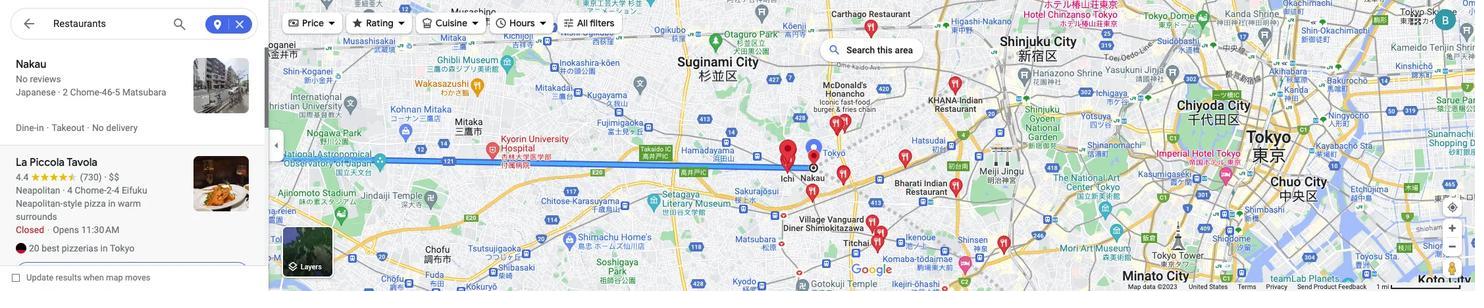 Task type: locate. For each thing, give the bounding box(es) containing it.
 button
[[11, 8, 47, 42]]

footer containing map data ©2023
[[1128, 282, 1377, 291]]

united states button
[[1189, 282, 1228, 291]]

hours
[[510, 17, 535, 29]]

show your location image
[[1447, 201, 1459, 213]]

price button
[[282, 9, 342, 38]]

area
[[895, 45, 913, 55]]

map data ©2023
[[1128, 283, 1179, 290]]

send product feedback
[[1298, 283, 1367, 290]]

feedback
[[1339, 283, 1367, 290]]

send product feedback button
[[1298, 282, 1367, 291]]

show street view coverage image
[[1443, 258, 1462, 278]]

1 mi button
[[1377, 283, 1462, 290]]

terms
[[1238, 283, 1257, 290]]

Update results when map moves checkbox
[[12, 269, 150, 286]]

price
[[302, 17, 324, 29]]

all filters
[[577, 17, 615, 29]]

map
[[1128, 283, 1141, 290]]

©2023
[[1158, 283, 1178, 290]]

rating
[[366, 17, 394, 29]]

when
[[84, 273, 104, 282]]

None field
[[53, 16, 163, 32]]

footer
[[1128, 282, 1377, 291]]

moves
[[125, 273, 150, 282]]

all filters button
[[557, 9, 623, 38]]

privacy button
[[1267, 282, 1288, 291]]

search
[[847, 45, 875, 55]]

rating button
[[346, 9, 412, 38]]

united states
[[1189, 283, 1228, 290]]

cuisine button
[[416, 9, 486, 38]]

1 mi
[[1377, 283, 1390, 290]]

united
[[1189, 283, 1208, 290]]

privacy
[[1267, 283, 1288, 290]]

terms button
[[1238, 282, 1257, 291]]

footer inside google maps element
[[1128, 282, 1377, 291]]

filters
[[590, 17, 615, 29]]



Task type: describe. For each thing, give the bounding box(es) containing it.
product
[[1314, 283, 1337, 290]]

data
[[1143, 283, 1156, 290]]

 search field
[[11, 8, 258, 42]]

update
[[26, 273, 54, 282]]

google maps element
[[0, 0, 1476, 291]]

hours button
[[490, 9, 554, 38]]

Restaurants field
[[11, 8, 258, 40]]

none field inside restaurants field
[[53, 16, 163, 32]]

layers
[[301, 263, 322, 272]]

map
[[106, 273, 123, 282]]

search this area
[[847, 45, 913, 55]]

1
[[1377, 283, 1381, 290]]

all
[[577, 17, 588, 29]]

zoom out image
[[1448, 242, 1458, 252]]

send
[[1298, 283, 1312, 290]]

this
[[878, 45, 893, 55]]

update results when map moves
[[26, 273, 150, 282]]

mi
[[1382, 283, 1390, 290]]

results
[[56, 273, 81, 282]]

cuisine
[[436, 17, 468, 29]]

zoom in image
[[1448, 223, 1458, 233]]

results for restaurants feed
[[0, 47, 269, 291]]

collapse side panel image
[[269, 138, 284, 153]]

search this area button
[[820, 38, 924, 62]]


[[21, 14, 37, 33]]

states
[[1210, 283, 1228, 290]]



Task type: vqa. For each thing, say whether or not it's contained in the screenshot.
13 – 20,
no



